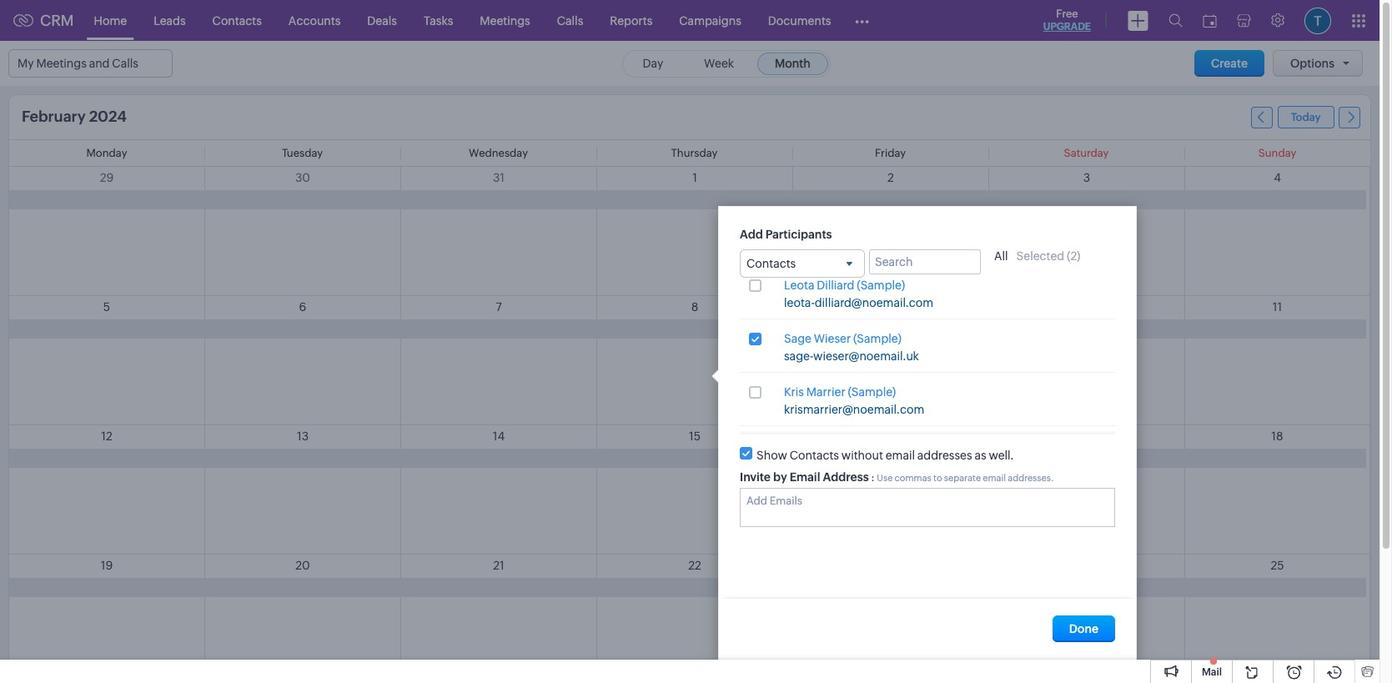 Task type: locate. For each thing, give the bounding box(es) containing it.
reports
[[610, 14, 653, 27]]

dilliard
[[817, 279, 855, 292]]

(
[[1067, 249, 1071, 263]]

1 vertical spatial (sample)
[[853, 332, 902, 346]]

calls left reports link
[[557, 14, 583, 27]]

create
[[1211, 57, 1248, 70]]

leads link
[[140, 0, 199, 40]]

email
[[886, 449, 915, 462], [983, 473, 1006, 483]]

reports link
[[597, 0, 666, 40]]

and
[[89, 57, 110, 70]]

22
[[688, 559, 701, 572]]

)
[[1077, 249, 1081, 263]]

well.
[[989, 449, 1014, 462]]

contacts inside field
[[747, 257, 796, 270]]

add participants
[[740, 228, 832, 241]]

0 horizontal spatial calls
[[112, 57, 138, 70]]

meetings right my
[[36, 57, 87, 70]]

selected
[[1017, 249, 1065, 263]]

None button
[[1053, 616, 1115, 642]]

my meetings and calls
[[18, 57, 138, 70]]

invite by email address : use commas to separate email addresses.
[[740, 471, 1054, 484]]

kris
[[784, 386, 804, 399]]

participants
[[766, 228, 832, 241]]

7
[[496, 300, 502, 314]]

:
[[871, 472, 875, 484]]

email down well.
[[983, 473, 1006, 483]]

february 2024
[[22, 108, 127, 125]]

kris marrier (sample) link
[[784, 386, 896, 400]]

1 vertical spatial contacts
[[747, 257, 796, 270]]

email inside invite by email address : use commas to separate email addresses.
[[983, 473, 1006, 483]]

saturday
[[1064, 147, 1109, 159]]

2 vertical spatial (sample)
[[848, 386, 896, 399]]

5
[[103, 300, 110, 314]]

1 vertical spatial email
[[983, 473, 1006, 483]]

february
[[22, 108, 86, 125]]

8
[[691, 300, 699, 314]]

Add Emails text field
[[747, 494, 1102, 507]]

email
[[790, 471, 820, 484]]

show contacts without email addresses as well.
[[757, 449, 1014, 462]]

calls
[[557, 14, 583, 27], [112, 57, 138, 70]]

to
[[934, 473, 942, 483]]

1 vertical spatial meetings
[[36, 57, 87, 70]]

contacts down add participants
[[747, 257, 796, 270]]

1 horizontal spatial 2
[[1071, 249, 1077, 263]]

addresses
[[918, 449, 972, 462]]

0 vertical spatial (sample)
[[857, 279, 905, 292]]

(sample) up wieser@noemail.uk
[[853, 332, 902, 346]]

2 right the selected
[[1071, 249, 1077, 263]]

1 horizontal spatial calls
[[557, 14, 583, 27]]

meetings
[[480, 14, 530, 27], [36, 57, 87, 70]]

0 horizontal spatial email
[[886, 449, 915, 462]]

0 vertical spatial contacts
[[212, 14, 262, 27]]

(sample) for kris marrier (sample)
[[848, 386, 896, 399]]

leota dilliard (sample) leota-dilliard@noemail.com
[[784, 279, 934, 310]]

2 down friday
[[888, 171, 894, 184]]

4
[[1274, 171, 1281, 184]]

as
[[975, 449, 987, 462]]

contacts link
[[199, 0, 275, 40]]

(sample)
[[857, 279, 905, 292], [853, 332, 902, 346], [848, 386, 896, 399]]

21
[[493, 559, 505, 572]]

address
[[823, 471, 869, 484]]

1 vertical spatial calls
[[112, 57, 138, 70]]

calls link
[[544, 0, 597, 40]]

without
[[842, 449, 883, 462]]

2024
[[89, 108, 127, 125]]

all selected ( 2 )
[[994, 249, 1081, 263]]

sage-
[[784, 350, 813, 363]]

(sample) inside sage wieser (sample) sage-wieser@noemail.uk
[[853, 332, 902, 346]]

(sample) up the dilliard@noemail.com
[[857, 279, 905, 292]]

meetings link
[[467, 0, 544, 40]]

kris marrier (sample) krismarrier@noemail.com
[[784, 386, 925, 416]]

calls right the and
[[112, 57, 138, 70]]

free upgrade
[[1043, 8, 1091, 33]]

2
[[888, 171, 894, 184], [1071, 249, 1077, 263]]

week
[[704, 56, 734, 70]]

leota dilliard (sample) link
[[784, 279, 905, 293]]

wednesday
[[469, 147, 528, 159]]

1 horizontal spatial email
[[983, 473, 1006, 483]]

20
[[296, 559, 310, 572]]

0 vertical spatial calls
[[557, 14, 583, 27]]

contacts right "leads" link
[[212, 14, 262, 27]]

31
[[493, 171, 505, 184]]

0 vertical spatial meetings
[[480, 14, 530, 27]]

(sample) inside leota dilliard (sample) leota-dilliard@noemail.com
[[857, 279, 905, 292]]

email down 16
[[886, 449, 915, 462]]

(sample) inside kris marrier (sample) krismarrier@noemail.com
[[848, 386, 896, 399]]

(sample) up krismarrier@noemail.com
[[848, 386, 896, 399]]

crm link
[[13, 12, 74, 29]]

1 horizontal spatial meetings
[[480, 14, 530, 27]]

12
[[101, 430, 112, 443]]

accounts
[[289, 14, 341, 27]]

contacts
[[212, 14, 262, 27], [747, 257, 796, 270], [790, 449, 839, 462]]

leota
[[784, 279, 815, 292]]

commas
[[895, 473, 932, 483]]

campaigns
[[679, 14, 741, 27]]

2 vertical spatial contacts
[[790, 449, 839, 462]]

meetings left the "calls" link
[[480, 14, 530, 27]]

contacts for "contacts" link
[[212, 14, 262, 27]]

all
[[994, 249, 1008, 263]]

contacts up email
[[790, 449, 839, 462]]

marrier
[[807, 386, 846, 399]]

0 horizontal spatial 2
[[888, 171, 894, 184]]



Task type: vqa. For each thing, say whether or not it's contained in the screenshot.
search ICON
no



Task type: describe. For each thing, give the bounding box(es) containing it.
all link
[[994, 249, 1008, 263]]

month link
[[758, 52, 828, 75]]

thursday
[[671, 147, 718, 159]]

0 horizontal spatial meetings
[[36, 57, 87, 70]]

addresses.
[[1008, 473, 1054, 483]]

6
[[299, 300, 306, 314]]

1
[[693, 171, 697, 184]]

17
[[1082, 430, 1092, 443]]

contacts for contacts field
[[747, 257, 796, 270]]

9
[[887, 300, 895, 314]]

month
[[775, 56, 811, 70]]

options
[[1291, 57, 1335, 70]]

mail
[[1202, 667, 1222, 678]]

30
[[295, 171, 310, 184]]

show
[[757, 449, 787, 462]]

13
[[297, 430, 309, 443]]

Contacts field
[[740, 249, 865, 278]]

leads
[[154, 14, 186, 27]]

1 vertical spatial 2
[[1071, 249, 1077, 263]]

19
[[101, 559, 113, 572]]

15
[[689, 430, 701, 443]]

tasks link
[[410, 0, 467, 40]]

tasks
[[424, 14, 453, 27]]

18
[[1272, 430, 1284, 443]]

0 vertical spatial 2
[[888, 171, 894, 184]]

krismarrier@noemail.com
[[784, 403, 925, 416]]

friday
[[875, 147, 906, 159]]

campaigns link
[[666, 0, 755, 40]]

separate
[[944, 473, 981, 483]]

deals link
[[354, 0, 410, 40]]

25
[[1271, 559, 1284, 572]]

by
[[773, 471, 787, 484]]

day link
[[625, 52, 681, 75]]

use
[[877, 473, 893, 483]]

home
[[94, 14, 127, 27]]

deals
[[367, 14, 397, 27]]

3
[[1084, 171, 1091, 184]]

0 vertical spatial email
[[886, 449, 915, 462]]

tuesday
[[282, 147, 323, 159]]

sage wieser (sample) link
[[784, 332, 902, 346]]

documents
[[768, 14, 831, 27]]

leota-
[[784, 296, 815, 310]]

day
[[643, 56, 663, 70]]

(sample) for leota dilliard (sample)
[[857, 279, 905, 292]]

add
[[740, 228, 763, 241]]

invite
[[740, 471, 771, 484]]

my
[[18, 57, 34, 70]]

week link
[[687, 52, 752, 75]]

sunday
[[1259, 147, 1297, 159]]

today
[[1291, 111, 1321, 123]]

Search text field
[[869, 249, 981, 274]]

11
[[1273, 300, 1282, 314]]

upgrade
[[1043, 21, 1091, 33]]

sage
[[784, 332, 812, 346]]

free
[[1056, 8, 1078, 20]]

monday
[[86, 147, 127, 159]]

crm
[[40, 12, 74, 29]]

16
[[885, 430, 897, 443]]

29
[[100, 171, 114, 184]]

documents link
[[755, 0, 845, 40]]

home link
[[81, 0, 140, 40]]

(sample) for sage wieser (sample)
[[853, 332, 902, 346]]

today link
[[1278, 106, 1334, 128]]

sage wieser (sample) sage-wieser@noemail.uk
[[784, 332, 919, 363]]



